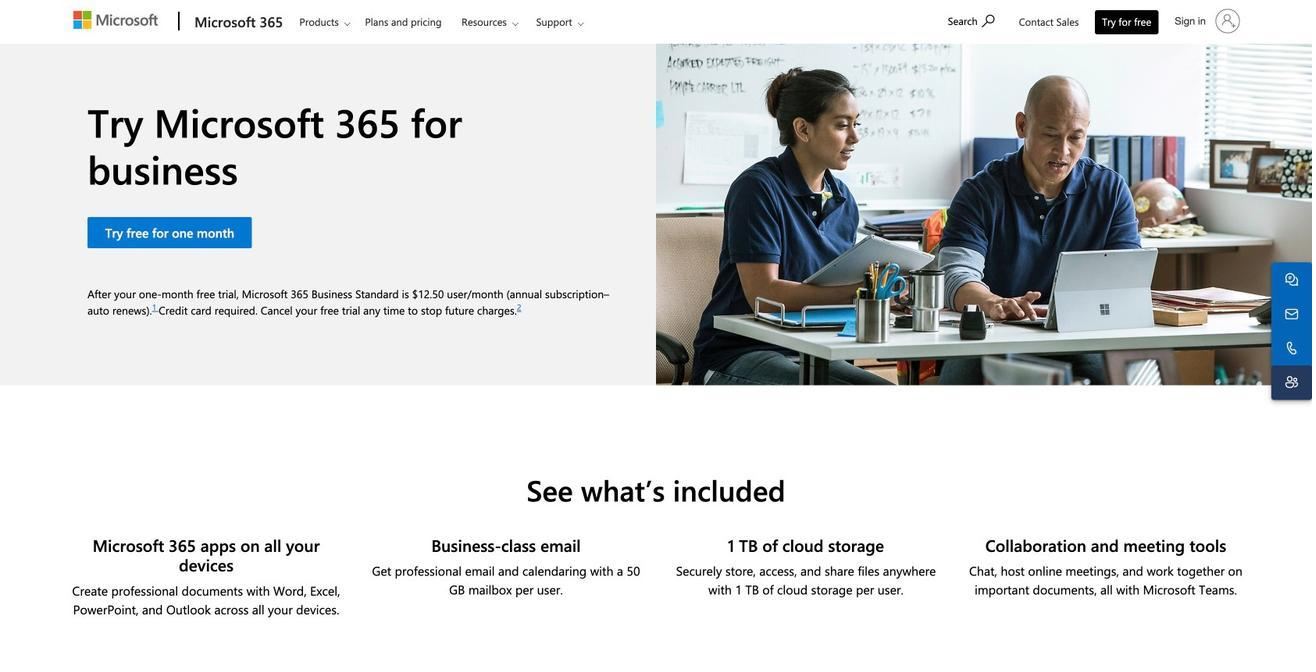 Task type: locate. For each thing, give the bounding box(es) containing it.
None search field
[[940, 2, 1011, 38]]

microsoft image
[[73, 11, 158, 29]]



Task type: vqa. For each thing, say whether or not it's contained in the screenshot.
bottom How
no



Task type: describe. For each thing, give the bounding box(es) containing it.
two people seated at a desk in an office talking. one is typing on a surface in laptop mode. the other is holding a tablet device. image
[[656, 44, 1313, 386]]



